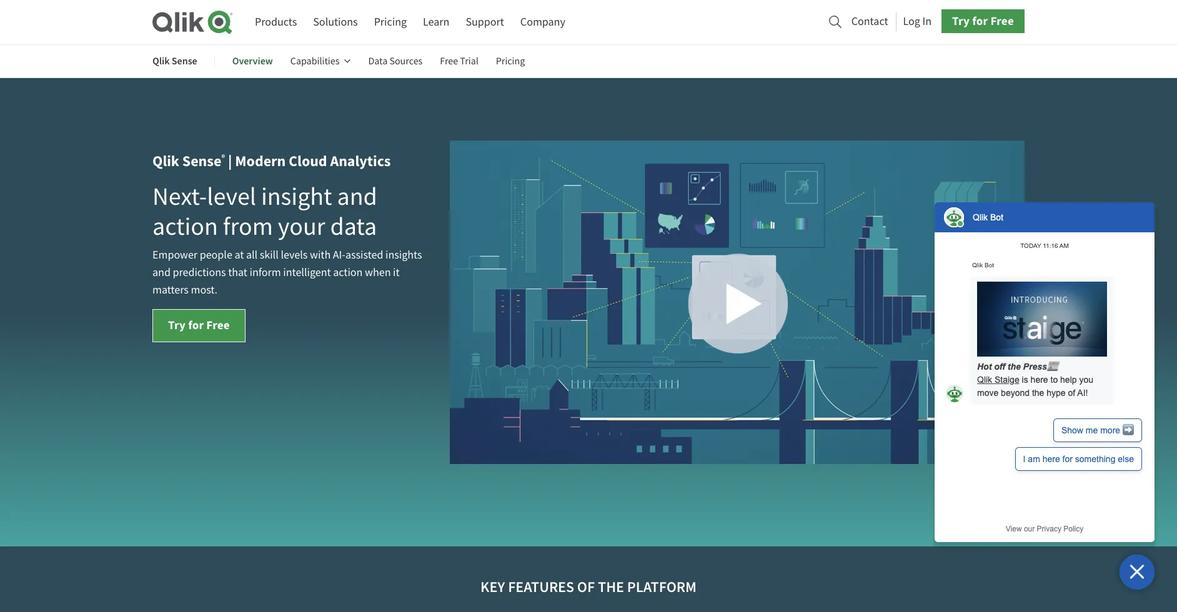 Task type: vqa. For each thing, say whether or not it's contained in the screenshot.
the Free Trial link
yes



Task type: locate. For each thing, give the bounding box(es) containing it.
in
[[923, 14, 932, 29]]

pricing link right the trial
[[496, 46, 525, 76]]

try inside qlik main element
[[953, 13, 970, 29]]

try for free
[[953, 13, 1014, 29], [168, 318, 230, 333]]

free inside qlik main element
[[991, 13, 1014, 29]]

key
[[481, 577, 505, 597]]

try for free link down 'most.'
[[153, 309, 246, 343]]

capabilities link
[[290, 46, 351, 76]]

menu bar down solutions
[[153, 46, 543, 76]]

action down ai-
[[333, 266, 363, 280]]

pricing right the trial
[[496, 55, 525, 68]]

1 vertical spatial pricing link
[[496, 46, 525, 76]]

data sources link
[[368, 46, 423, 76]]

most.
[[191, 283, 218, 298]]

trial
[[460, 55, 479, 68]]

|
[[228, 151, 232, 171]]

1 horizontal spatial free
[[440, 55, 458, 68]]

go to the home page. image
[[153, 10, 233, 34]]

qlik for qlik sense
[[153, 54, 170, 68]]

and up matters
[[153, 266, 171, 280]]

pricing up 'data sources' at the left top of the page
[[374, 15, 407, 29]]

and
[[337, 181, 377, 213], [153, 266, 171, 280]]

products
[[255, 15, 297, 29]]

features
[[508, 577, 574, 597]]

qlik sense
[[153, 54, 197, 68]]

skill
[[260, 248, 279, 263]]

predictions
[[173, 266, 226, 280]]

try for free link
[[942, 10, 1025, 33], [153, 309, 246, 343]]

support
[[466, 15, 504, 29]]

1 vertical spatial try for free link
[[153, 309, 246, 343]]

qlik up next-
[[153, 151, 179, 171]]

0 vertical spatial qlik
[[153, 54, 170, 68]]

0 vertical spatial pricing link
[[374, 11, 407, 34]]

®
[[221, 153, 225, 163]]

next-level insight and action from your data empower people at all skill levels with ai-assisted insights and predictions that inform intelligent action when it matters most.
[[153, 181, 422, 298]]

cloud
[[289, 151, 327, 171]]

qlik
[[153, 54, 170, 68], [153, 151, 179, 171]]

overview
[[232, 54, 273, 68]]

try down matters
[[168, 318, 186, 333]]

1 vertical spatial and
[[153, 266, 171, 280]]

insights
[[386, 248, 422, 263]]

from
[[223, 211, 273, 243]]

pricing
[[374, 15, 407, 29], [496, 55, 525, 68]]

contact link
[[852, 11, 888, 32]]

solutions link
[[313, 11, 358, 34]]

0 vertical spatial try
[[953, 13, 970, 29]]

pricing for the bottom pricing link
[[496, 55, 525, 68]]

1 horizontal spatial pricing
[[496, 55, 525, 68]]

try for free inside qlik main element
[[953, 13, 1014, 29]]

people
[[200, 248, 232, 263]]

capabilities
[[290, 55, 340, 68]]

1 vertical spatial action
[[333, 266, 363, 280]]

qlik inside menu bar
[[153, 54, 170, 68]]

1 horizontal spatial try for free
[[953, 13, 1014, 29]]

the
[[598, 577, 624, 597]]

sense down go to the home page. image
[[172, 54, 197, 68]]

try for free link right in
[[942, 10, 1025, 33]]

1 vertical spatial pricing
[[496, 55, 525, 68]]

for right in
[[973, 13, 988, 29]]

0 horizontal spatial try for free link
[[153, 309, 246, 343]]

matters
[[153, 283, 189, 298]]

1 vertical spatial try
[[168, 318, 186, 333]]

0 vertical spatial sense
[[172, 54, 197, 68]]

all
[[246, 248, 258, 263]]

0 vertical spatial free
[[991, 13, 1014, 29]]

pricing for leftmost pricing link
[[374, 15, 407, 29]]

log in link
[[903, 11, 932, 32]]

overview link
[[232, 46, 273, 76]]

1 vertical spatial qlik
[[153, 151, 179, 171]]

action
[[153, 211, 218, 243], [333, 266, 363, 280]]

menu bar containing products
[[255, 11, 566, 34]]

sense left |
[[182, 151, 221, 171]]

0 horizontal spatial try
[[168, 318, 186, 333]]

0 horizontal spatial pricing link
[[374, 11, 407, 34]]

for down 'most.'
[[188, 318, 204, 333]]

1 horizontal spatial pricing link
[[496, 46, 525, 76]]

products link
[[255, 11, 297, 34]]

0 horizontal spatial free
[[206, 318, 230, 333]]

0 vertical spatial pricing
[[374, 15, 407, 29]]

data
[[330, 211, 377, 243]]

inform
[[250, 266, 281, 280]]

try right in
[[953, 13, 970, 29]]

1 vertical spatial for
[[188, 318, 204, 333]]

0 vertical spatial menu bar
[[255, 11, 566, 34]]

pricing inside qlik main element
[[374, 15, 407, 29]]

levels
[[281, 248, 308, 263]]

0 vertical spatial try for free link
[[942, 10, 1025, 33]]

menu bar
[[255, 11, 566, 34], [153, 46, 543, 76]]

1 vertical spatial menu bar
[[153, 46, 543, 76]]

try for free right in
[[953, 13, 1014, 29]]

sense
[[172, 54, 197, 68], [182, 151, 221, 171]]

0 horizontal spatial pricing
[[374, 15, 407, 29]]

sense inside qlik sense link
[[172, 54, 197, 68]]

0 horizontal spatial and
[[153, 266, 171, 280]]

qlik down go to the home page. image
[[153, 54, 170, 68]]

and down the analytics
[[337, 181, 377, 213]]

0 vertical spatial and
[[337, 181, 377, 213]]

2 horizontal spatial free
[[991, 13, 1014, 29]]

with
[[310, 248, 331, 263]]

sources
[[390, 55, 423, 68]]

data
[[368, 55, 388, 68]]

action up empower
[[153, 211, 218, 243]]

next-
[[153, 181, 207, 213]]

1 vertical spatial try for free
[[168, 318, 230, 333]]

1 vertical spatial sense
[[182, 151, 221, 171]]

menu bar containing qlik sense
[[153, 46, 543, 76]]

1 vertical spatial free
[[440, 55, 458, 68]]

try for free down 'most.'
[[168, 318, 230, 333]]

pricing link
[[374, 11, 407, 34], [496, 46, 525, 76]]

menu bar up sources
[[255, 11, 566, 34]]

try
[[953, 13, 970, 29], [168, 318, 186, 333]]

support link
[[466, 11, 504, 34]]

1 horizontal spatial for
[[973, 13, 988, 29]]

1 qlik from the top
[[153, 54, 170, 68]]

for
[[973, 13, 988, 29], [188, 318, 204, 333]]

0 horizontal spatial action
[[153, 211, 218, 243]]

1 horizontal spatial and
[[337, 181, 377, 213]]

0 horizontal spatial try for free
[[168, 318, 230, 333]]

0 vertical spatial try for free
[[953, 13, 1014, 29]]

1 horizontal spatial try
[[953, 13, 970, 29]]

2 qlik from the top
[[153, 151, 179, 171]]

0 vertical spatial for
[[973, 13, 988, 29]]

qlik sense ® | modern cloud analytics
[[153, 151, 391, 171]]

pricing link up 'data sources' at the left top of the page
[[374, 11, 407, 34]]

2 vertical spatial free
[[206, 318, 230, 333]]

at
[[235, 248, 244, 263]]

free
[[991, 13, 1014, 29], [440, 55, 458, 68], [206, 318, 230, 333]]

your
[[278, 211, 325, 243]]



Task type: describe. For each thing, give the bounding box(es) containing it.
modern
[[235, 151, 286, 171]]

analytics
[[330, 151, 391, 171]]

log
[[903, 14, 921, 29]]

learn link
[[423, 11, 450, 34]]

data sources
[[368, 55, 423, 68]]

intelligent
[[283, 266, 331, 280]]

solutions
[[313, 15, 358, 29]]

level
[[207, 181, 256, 213]]

watch video: qlik sense image
[[450, 141, 1025, 464]]

company link
[[521, 11, 566, 34]]

platform
[[627, 577, 697, 597]]

empower
[[153, 248, 198, 263]]

for inside qlik main element
[[973, 13, 988, 29]]

contact
[[852, 14, 888, 29]]

when
[[365, 266, 391, 280]]

menu bar inside qlik main element
[[255, 11, 566, 34]]

log in
[[903, 14, 932, 29]]

learn
[[423, 15, 450, 29]]

qlik sense link
[[153, 46, 197, 76]]

0 horizontal spatial for
[[188, 318, 204, 333]]

0 vertical spatial action
[[153, 211, 218, 243]]

assisted
[[346, 248, 383, 263]]

free inside menu bar
[[440, 55, 458, 68]]

qlik main element
[[255, 10, 1025, 34]]

free for rightmost try for free link
[[991, 13, 1014, 29]]

free for leftmost try for free link
[[206, 318, 230, 333]]

1 horizontal spatial try for free link
[[942, 10, 1025, 33]]

qlik for qlik sense ® | modern cloud analytics
[[153, 151, 179, 171]]

free trial
[[440, 55, 479, 68]]

sense for qlik sense
[[172, 54, 197, 68]]

key features of the platform
[[481, 577, 697, 597]]

of
[[577, 577, 595, 597]]

company
[[521, 15, 566, 29]]

ai-
[[333, 248, 346, 263]]

1 horizontal spatial action
[[333, 266, 363, 280]]

insight
[[261, 181, 332, 213]]

that
[[228, 266, 247, 280]]

free trial link
[[440, 46, 479, 76]]

sense for qlik sense ® | modern cloud analytics
[[182, 151, 221, 171]]

it
[[393, 266, 400, 280]]



